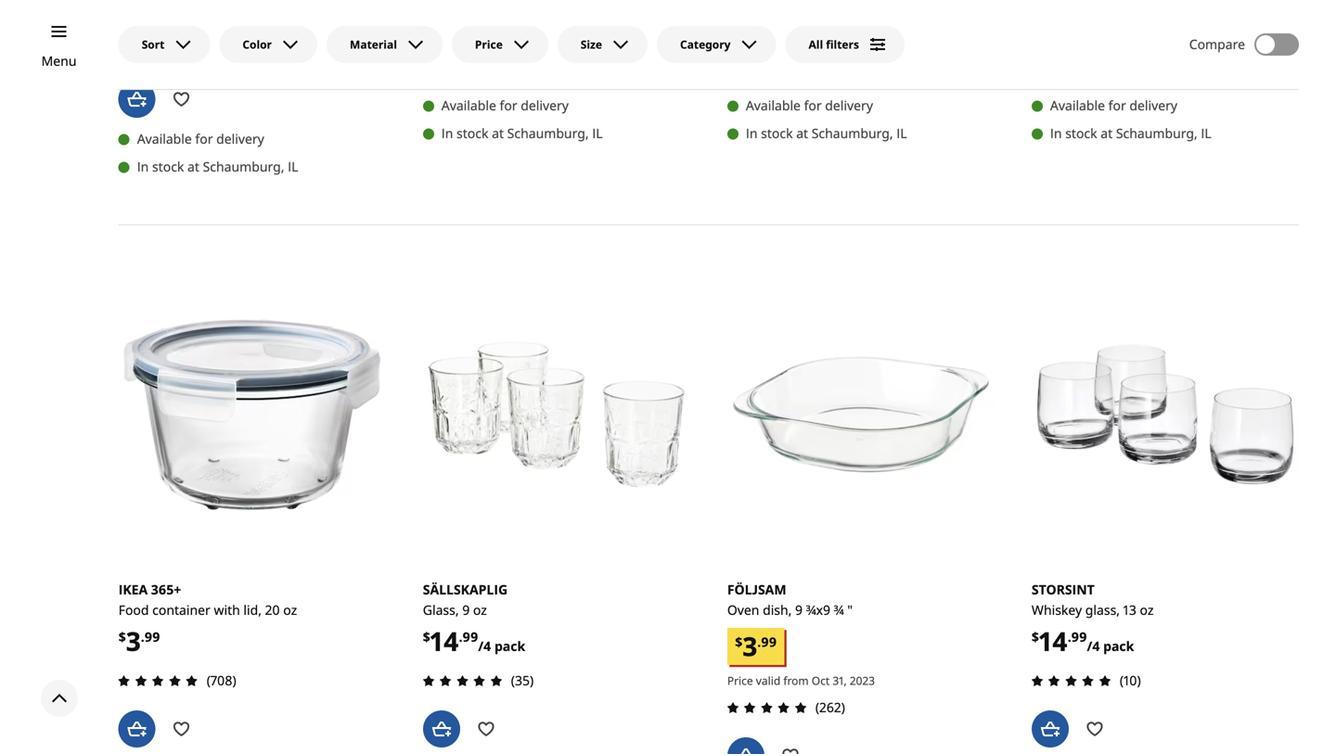 Task type: locate. For each thing, give the bounding box(es) containing it.
. down food
[[141, 628, 145, 646]]

/4 inside storsint whiskey glass, 13 oz $ 14 . 99 /4 pack
[[1087, 638, 1100, 655]]

delivery
[[521, 97, 569, 114], [825, 97, 873, 114], [1130, 97, 1178, 114], [216, 130, 264, 148]]

0 horizontal spatial /4
[[478, 638, 491, 655]]

pack up '(10)'
[[1103, 638, 1134, 655]]

valid
[[147, 16, 172, 31], [756, 673, 781, 689]]

$ down "whiskey"
[[1032, 628, 1039, 646]]

il
[[592, 124, 603, 142], [897, 124, 907, 142], [1201, 124, 1212, 142], [288, 158, 298, 175]]

¾x9
[[806, 601, 831, 619]]

1 vertical spatial price
[[475, 37, 503, 52]]

0 horizontal spatial price
[[118, 16, 144, 31]]

1 horizontal spatial 14
[[1039, 624, 1068, 659]]

1 vertical spatial 2023
[[850, 673, 875, 689]]

/4 up review: 4.9 out of 5 stars. total reviews: 35 image on the left bottom of the page
[[478, 638, 491, 655]]

oz right 13
[[1140, 601, 1154, 619]]

oz inside storsint whiskey glass, 13 oz $ 14 . 99 /4 pack
[[1140, 601, 1154, 619]]

for
[[500, 97, 517, 114], [804, 97, 822, 114], [1109, 97, 1126, 114], [195, 130, 213, 148]]

0 horizontal spatial oct
[[203, 16, 221, 31]]

valid up review: 4.9 out of 5 stars. total reviews: 262 image
[[756, 673, 781, 689]]

$
[[118, 628, 126, 646], [423, 628, 430, 646], [1032, 628, 1039, 646], [735, 633, 743, 651]]

from up review: 4.6 out of 5 stars. total reviews: 229 'image' at the left of the page
[[175, 16, 200, 31]]

price inside popup button
[[475, 37, 503, 52]]

9 down sällskaplig at bottom left
[[462, 601, 470, 619]]

at
[[492, 124, 504, 142], [796, 124, 808, 142], [1101, 124, 1113, 142], [187, 158, 199, 175]]

food
[[118, 601, 149, 619]]

14 down glass,
[[430, 624, 459, 659]]

. down "whiskey"
[[1068, 628, 1071, 646]]

0 horizontal spatial from
[[175, 16, 200, 31]]

2023 up color in the left top of the page
[[241, 16, 266, 31]]

1 oz from the left
[[283, 601, 297, 619]]

0 vertical spatial price
[[118, 16, 144, 31]]

2023 down "
[[850, 673, 875, 689]]

category button
[[657, 26, 776, 63]]

price
[[118, 16, 144, 31], [475, 37, 503, 52], [727, 673, 753, 689]]

1 vertical spatial from
[[783, 673, 809, 689]]

3 oz from the left
[[1140, 601, 1154, 619]]

9
[[462, 601, 470, 619], [795, 601, 803, 619]]

14 inside storsint whiskey glass, 13 oz $ 14 . 99 /4 pack
[[1039, 624, 1068, 659]]

oct up (229)
[[203, 16, 221, 31]]

99 up review: 4.9 out of 5 stars. total reviews: 35 image on the left bottom of the page
[[463, 628, 478, 646]]

1 /4 from the left
[[478, 638, 491, 655]]

31, up (229)
[[224, 16, 238, 31]]

. down glass,
[[459, 628, 463, 646]]

material
[[350, 37, 397, 52]]

följsam oven dish, 9 ¾x9 ¾ "
[[727, 581, 853, 619]]

dish,
[[763, 601, 792, 619]]

(262)
[[816, 699, 845, 717]]

pack up (35)
[[495, 638, 525, 655]]

oz down sällskaplig at bottom left
[[473, 601, 487, 619]]

0 horizontal spatial price valid from oct 31, 2023
[[118, 16, 266, 31]]

0 horizontal spatial oz
[[283, 601, 297, 619]]

0 horizontal spatial 9
[[462, 601, 470, 619]]

1 pack from the left
[[495, 638, 525, 655]]

31,
[[224, 16, 238, 31], [833, 673, 847, 689]]

0 horizontal spatial 3
[[126, 624, 141, 659]]

9 left ¾x9
[[795, 601, 803, 619]]

oct up '(262)'
[[812, 673, 830, 689]]

stock
[[457, 124, 489, 142], [761, 124, 793, 142], [1065, 124, 1097, 142], [152, 158, 184, 175]]

lid,
[[244, 601, 262, 619]]

storsint
[[1032, 581, 1095, 599]]

1 horizontal spatial valid
[[756, 673, 781, 689]]

oz inside ikea 365+ food container with lid, 20 oz $ 3 . 99
[[283, 601, 297, 619]]

3 down food
[[126, 624, 141, 659]]

price button
[[452, 26, 548, 63]]

14 inside the sällskaplig glass, 9 oz $ 14 . 99 /4 pack
[[430, 624, 459, 659]]

with
[[214, 601, 240, 619]]

1 14 from the left
[[430, 624, 459, 659]]

1 horizontal spatial oct
[[812, 673, 830, 689]]

oz
[[283, 601, 297, 619], [473, 601, 487, 619], [1140, 601, 1154, 619]]

.
[[141, 628, 145, 646], [459, 628, 463, 646], [1068, 628, 1071, 646], [757, 633, 761, 651]]

1 vertical spatial oct
[[812, 673, 830, 689]]

review: 4.9 out of 5 stars. total reviews: 262 image
[[722, 697, 812, 719]]

container
[[152, 601, 210, 619]]

2 pack from the left
[[1103, 638, 1134, 655]]

available for delivery
[[441, 97, 569, 114], [746, 97, 873, 114], [1050, 97, 1178, 114], [137, 130, 264, 148]]

1 horizontal spatial 31,
[[833, 673, 847, 689]]

0 vertical spatial 31,
[[224, 16, 238, 31]]

13
[[1123, 601, 1137, 619]]

3 down the oven
[[743, 629, 757, 664]]

14
[[430, 624, 459, 659], [1039, 624, 1068, 659]]

review: 5 out of 5 stars. total reviews: 10 image
[[1026, 670, 1116, 692]]

$ down the oven
[[735, 633, 743, 651]]

14 down "whiskey"
[[1039, 624, 1068, 659]]

(957)
[[511, 8, 540, 26]]

1 horizontal spatial 9
[[795, 601, 803, 619]]

. inside storsint whiskey glass, 13 oz $ 14 . 99 /4 pack
[[1068, 628, 1071, 646]]

99 inside the sällskaplig glass, 9 oz $ 14 . 99 /4 pack
[[463, 628, 478, 646]]

2 /4 from the left
[[1087, 638, 1100, 655]]

0 vertical spatial 2023
[[241, 16, 266, 31]]

. down the oven
[[757, 633, 761, 651]]

sort button
[[118, 26, 210, 63]]

99 down dish,
[[761, 633, 777, 651]]

ikea 365+ food container with lid, 20 oz $ 3 . 99
[[118, 581, 297, 659]]

valid up "sort"
[[147, 16, 172, 31]]

99
[[145, 628, 160, 646], [463, 628, 478, 646], [1071, 628, 1087, 646], [761, 633, 777, 651]]

/4
[[478, 638, 491, 655], [1087, 638, 1100, 655]]

2 horizontal spatial oz
[[1140, 601, 1154, 619]]

3
[[126, 624, 141, 659], [743, 629, 757, 664]]

99 down food
[[145, 628, 160, 646]]

99 down "whiskey"
[[1071, 628, 1087, 646]]

schaumburg,
[[507, 124, 589, 142], [812, 124, 893, 142], [1116, 124, 1198, 142], [203, 158, 284, 175]]

1 horizontal spatial /4
[[1087, 638, 1100, 655]]

available
[[441, 97, 496, 114], [746, 97, 801, 114], [1050, 97, 1105, 114], [137, 130, 192, 148]]

följsam
[[727, 581, 786, 599]]

. inside the $ 3 . 99
[[757, 633, 761, 651]]

in stock at schaumburg, il
[[441, 124, 603, 142], [746, 124, 907, 142], [1050, 124, 1212, 142], [137, 158, 298, 175]]

glass,
[[1086, 601, 1120, 619]]

2023
[[241, 16, 266, 31], [850, 673, 875, 689]]

review: 4.6 out of 5 stars. total reviews: 229 image
[[113, 40, 203, 62]]

3 inside ikea 365+ food container with lid, 20 oz $ 3 . 99
[[126, 624, 141, 659]]

in
[[441, 124, 453, 142], [746, 124, 758, 142], [1050, 124, 1062, 142], [137, 158, 149, 175]]

0 horizontal spatial valid
[[147, 16, 172, 31]]

2 vertical spatial price
[[727, 673, 753, 689]]

from
[[175, 16, 200, 31], [783, 673, 809, 689]]

1 horizontal spatial pack
[[1103, 638, 1134, 655]]

$ down glass,
[[423, 628, 430, 646]]

price valid from oct 31, 2023 up '(262)'
[[727, 673, 875, 689]]

category
[[680, 37, 731, 52]]

31, up '(262)'
[[833, 673, 847, 689]]

1 horizontal spatial oz
[[473, 601, 487, 619]]

2 14 from the left
[[1039, 624, 1068, 659]]

price valid from oct 31, 2023
[[118, 16, 266, 31], [727, 673, 875, 689]]

/4 down glass,
[[1087, 638, 1100, 655]]

99 inside storsint whiskey glass, 13 oz $ 14 . 99 /4 pack
[[1071, 628, 1087, 646]]

. inside the sällskaplig glass, 9 oz $ 14 . 99 /4 pack
[[459, 628, 463, 646]]

price valid from oct 31, 2023 up (229)
[[118, 16, 266, 31]]

1 9 from the left
[[462, 601, 470, 619]]

(229)
[[207, 42, 236, 59]]

0 horizontal spatial pack
[[495, 638, 525, 655]]

1 vertical spatial price valid from oct 31, 2023
[[727, 673, 875, 689]]

0 horizontal spatial 14
[[430, 624, 459, 659]]

2 9 from the left
[[795, 601, 803, 619]]

2 oz from the left
[[473, 601, 487, 619]]

1 horizontal spatial price
[[475, 37, 503, 52]]

¾
[[834, 601, 844, 619]]

"
[[847, 601, 853, 619]]

oct
[[203, 16, 221, 31], [812, 673, 830, 689]]

from up review: 4.9 out of 5 stars. total reviews: 262 image
[[783, 673, 809, 689]]

oz right 20 at the bottom
[[283, 601, 297, 619]]

0 horizontal spatial 31,
[[224, 16, 238, 31]]

pack inside the sällskaplig glass, 9 oz $ 14 . 99 /4 pack
[[495, 638, 525, 655]]

$ down food
[[118, 628, 126, 646]]

pack
[[495, 638, 525, 655], [1103, 638, 1134, 655]]

99 inside ikea 365+ food container with lid, 20 oz $ 3 . 99
[[145, 628, 160, 646]]



Task type: describe. For each thing, give the bounding box(es) containing it.
9 inside the sällskaplig glass, 9 oz $ 14 . 99 /4 pack
[[462, 601, 470, 619]]

sällskaplig
[[423, 581, 508, 599]]

menu button
[[41, 51, 77, 71]]

review: 4.9 out of 5 stars. total reviews: 35 image
[[417, 670, 507, 692]]

color
[[243, 37, 272, 52]]

(10)
[[1120, 672, 1141, 690]]

storsint whiskey glass, 13 oz $ 14 . 99 /4 pack
[[1032, 581, 1154, 659]]

0 vertical spatial valid
[[147, 16, 172, 31]]

0 horizontal spatial 2023
[[241, 16, 266, 31]]

size button
[[558, 26, 648, 63]]

review: 4.8 out of 5 stars. total reviews: 708 image
[[113, 670, 203, 692]]

. inside ikea 365+ food container with lid, 20 oz $ 3 . 99
[[141, 628, 145, 646]]

$ inside storsint whiskey glass, 13 oz $ 14 . 99 /4 pack
[[1032, 628, 1039, 646]]

size
[[581, 37, 602, 52]]

2 horizontal spatial price
[[727, 673, 753, 689]]

1 horizontal spatial 3
[[743, 629, 757, 664]]

menu
[[41, 52, 77, 70]]

9 inside följsam oven dish, 9 ¾x9 ¾ "
[[795, 601, 803, 619]]

$ inside the sällskaplig glass, 9 oz $ 14 . 99 /4 pack
[[423, 628, 430, 646]]

sort
[[142, 37, 165, 52]]

pack inside storsint whiskey glass, 13 oz $ 14 . 99 /4 pack
[[1103, 638, 1134, 655]]

$ 3 . 99
[[735, 629, 777, 664]]

99 inside the $ 3 . 99
[[761, 633, 777, 651]]

compare
[[1189, 35, 1245, 53]]

1 vertical spatial 31,
[[833, 673, 847, 689]]

1 vertical spatial valid
[[756, 673, 781, 689]]

all
[[809, 37, 823, 52]]

20
[[265, 601, 280, 619]]

oz inside the sällskaplig glass, 9 oz $ 14 . 99 /4 pack
[[473, 601, 487, 619]]

1 horizontal spatial price valid from oct 31, 2023
[[727, 673, 875, 689]]

whiskey
[[1032, 601, 1082, 619]]

0 vertical spatial oct
[[203, 16, 221, 31]]

glass,
[[423, 601, 459, 619]]

sällskaplig glass, 9 oz $ 14 . 99 /4 pack
[[423, 581, 525, 659]]

(12)
[[816, 8, 836, 26]]

$ inside the $ 3 . 99
[[735, 633, 743, 651]]

/4 inside the sällskaplig glass, 9 oz $ 14 . 99 /4 pack
[[478, 638, 491, 655]]

0 vertical spatial from
[[175, 16, 200, 31]]

(708)
[[207, 672, 236, 690]]

filters
[[826, 37, 859, 52]]

oven
[[727, 601, 759, 619]]

(35)
[[511, 672, 534, 690]]

1 horizontal spatial from
[[783, 673, 809, 689]]

material button
[[327, 26, 443, 63]]

all filters button
[[786, 26, 905, 63]]

all filters
[[809, 37, 859, 52]]

1 horizontal spatial 2023
[[850, 673, 875, 689]]

ikea
[[118, 581, 148, 599]]

$ inside ikea 365+ food container with lid, 20 oz $ 3 . 99
[[118, 628, 126, 646]]

365+
[[151, 581, 181, 599]]

color button
[[219, 26, 317, 63]]

0 vertical spatial price valid from oct 31, 2023
[[118, 16, 266, 31]]



Task type: vqa. For each thing, say whether or not it's contained in the screenshot.
a workspace with plants, a shelf with a clamp spotlight, an alex desk and a dark grey/black långfjäll office chair. Image
no



